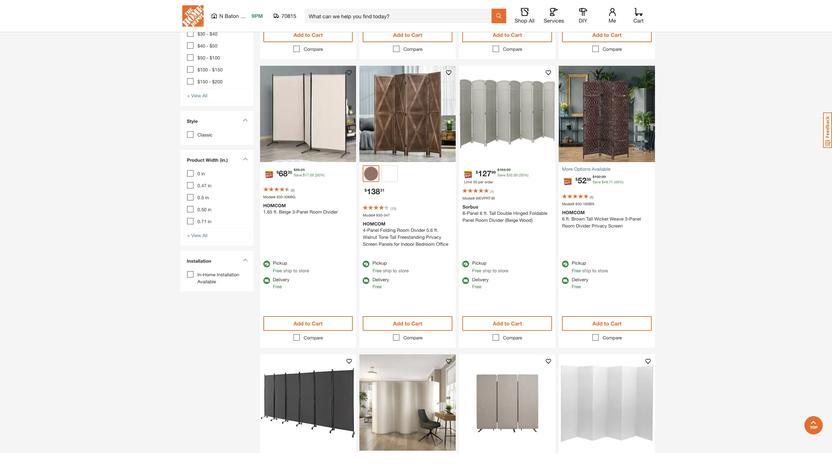Task type: describe. For each thing, give the bounding box(es) containing it.
more options available
[[563, 166, 611, 172]]

for
[[394, 241, 400, 247]]

What can we help you find today? search field
[[309, 9, 491, 23]]

- for $40
[[207, 43, 208, 48]]

tone
[[379, 234, 389, 240]]

pickup free ship to store for available for pickup image at the bottom right of the page
[[572, 260, 608, 274]]

limit
[[464, 180, 472, 184]]

0.71 in
[[198, 219, 212, 224]]

$150 - $200 link
[[198, 79, 223, 84]]

0
[[198, 171, 200, 176]]

divider inside homcom 6 ft. brown tall wicker weave 3-panel room divider privacy screen
[[576, 223, 591, 229]]

available for pickup image
[[563, 261, 569, 268]]

bi
[[492, 196, 495, 200]]

model# for model# wevprt-bi
[[463, 196, 475, 200]]

price-range-lowerBound telephone field
[[184, 14, 202, 27]]

6 ft. tall bamboo wave screen - rustic white image
[[360, 355, 456, 451]]

shop all
[[515, 17, 535, 24]]

71
[[609, 180, 613, 184]]

0.50
[[198, 207, 207, 212]]

pickup for 2nd available for pickup icon from the left
[[373, 260, 387, 266]]

2 view from the top
[[191, 233, 201, 238]]

freestanding
[[398, 234, 425, 240]]

style link
[[184, 114, 250, 129]]

save for 68
[[294, 173, 302, 177]]

1 vertical spatial all
[[202, 93, 208, 98]]

0 in
[[198, 171, 205, 176]]

homcom 1.65 ft. beige 3-panel room divider
[[263, 203, 338, 215]]

wevprt-
[[476, 196, 492, 200]]

available inside in-home installation available
[[198, 279, 216, 284]]

in for 0 in
[[201, 171, 205, 176]]

0 horizontal spatial $40
[[198, 43, 205, 48]]

store for 127's available for pickup icon
[[498, 268, 509, 274]]

home
[[203, 272, 216, 277]]

caret icon image for style
[[243, 118, 248, 121]]

ship for 4-panel folding room divider 5.6 ft. walnut tone tall freestanding privacy screen panels for indoor bedroom office 'image'
[[383, 268, 392, 274]]

%) for 52
[[619, 180, 624, 184]]

0 horizontal spatial ( 8 )
[[291, 188, 295, 192]]

free for 4-panel folding room divider 5.6 ft. walnut tone tall freestanding privacy screen panels for indoor bedroom office 'image''s available shipping image
[[373, 284, 382, 290]]

347
[[384, 213, 390, 217]]

20 for $ 159 . 99 save $ 32 . 00 ( 20 %) limit 50 per order
[[520, 173, 524, 177]]

style
[[187, 118, 198, 124]]

white image
[[382, 167, 397, 181]]

privacy inside homcom 6 ft. brown tall wicker weave 3-panel room divider privacy screen
[[592, 223, 607, 229]]

folding
[[380, 228, 396, 233]]

$50 - $100
[[198, 55, 220, 60]]

1 horizontal spatial $100
[[210, 55, 220, 60]]

50
[[473, 180, 477, 184]]

$50 - $100 link
[[198, 55, 220, 60]]

0.50 in link
[[198, 207, 212, 212]]

panel inside homcom 1.65 ft. beige 3-panel room divider
[[297, 209, 308, 215]]

2 available for pickup image from the left
[[363, 261, 370, 268]]

available for pickup image for 68
[[263, 261, 270, 268]]

0.47
[[198, 183, 207, 188]]

830- for homcom 4-panel folding room divider 5.6 ft. walnut tone tall freestanding privacy screen panels for indoor bedroom office
[[376, 213, 384, 217]]

15
[[392, 206, 396, 211]]

store for available for pickup icon associated with 68
[[299, 268, 309, 274]]

(beige
[[505, 218, 518, 223]]

product width (in.) link
[[184, 153, 250, 168]]

ship for 1.65 ft. beige 3-panel room divider image
[[283, 268, 292, 274]]

0.50 in
[[198, 207, 212, 212]]

store for available for pickup image at the bottom right of the page
[[598, 268, 608, 274]]

weave
[[610, 216, 624, 222]]

go
[[235, 17, 243, 24]]

$ for 52
[[576, 177, 578, 182]]

32
[[509, 173, 513, 177]]

model# for model# 830-160bn
[[563, 202, 575, 206]]

25
[[301, 168, 305, 172]]

( 1 )
[[490, 189, 494, 194]]

in-home installation available
[[198, 272, 239, 284]]

ft. inside sorbus 8-panel 6 ft. tall double hinged foldable panel room divider (beige wood)
[[484, 211, 488, 216]]

panel inside homcom 4-panel folding room divider 5.6 ft. walnut tone tall freestanding privacy screen panels for indoor bedroom office
[[368, 228, 379, 233]]

830- for homcom 6 ft. brown tall wicker weave 3-panel room divider privacy screen
[[576, 202, 583, 206]]

102
[[595, 174, 601, 179]]

office
[[436, 241, 449, 247]]

delivery for the 6 ft. brown tall wicker weave 3-panel room divider privacy screen "image"
[[572, 277, 589, 283]]

save inside $ 159 . 99 save $ 32 . 00 ( 20 %) limit 50 per order
[[498, 173, 506, 177]]

$ 68 20
[[277, 169, 292, 178]]

panel inside homcom 6 ft. brown tall wicker weave 3-panel room divider privacy screen
[[630, 216, 641, 222]]

rouge
[[241, 13, 256, 19]]

160bn
[[583, 202, 595, 206]]

1 vertical spatial $50
[[198, 55, 205, 60]]

panel down sorbus
[[467, 211, 479, 216]]

0.71 in link
[[198, 219, 212, 224]]

0.5 in link
[[198, 195, 209, 200]]

138
[[367, 187, 380, 196]]

order
[[485, 180, 493, 184]]

room inside homcom 1.65 ft. beige 3-panel room divider
[[310, 209, 322, 215]]

caret icon image for product width (in.)
[[243, 157, 248, 160]]

in for 0.71 in
[[208, 219, 212, 224]]

foldable
[[530, 211, 548, 216]]

$100 - $150
[[198, 67, 223, 72]]

pickup for 127's available for pickup icon
[[472, 260, 487, 266]]

panel down 8-
[[463, 218, 474, 223]]

$100 - $150 link
[[198, 67, 223, 72]]

- for $30
[[207, 31, 208, 36]]

$ down 25 on the left top of page
[[303, 173, 305, 177]]

reclaim 66 in. misty gray 3-panel room divider image
[[460, 355, 556, 451]]

%) inside $ 159 . 99 save $ 32 . 00 ( 20 %) limit 50 per order
[[524, 173, 529, 177]]

caret icon image for installation
[[243, 258, 248, 261]]

1 vertical spatial 8
[[591, 195, 593, 199]]

00
[[514, 173, 518, 177]]

1.65 ft. beige 3-panel room divider image
[[260, 66, 356, 162]]

walnut image
[[364, 167, 378, 181]]

0 horizontal spatial $150
[[198, 79, 208, 84]]

in for 0.5 in
[[205, 195, 209, 200]]

delivery for 1.65 ft. beige 3-panel room divider image
[[273, 277, 290, 283]]

width
[[206, 157, 219, 163]]

brown
[[572, 216, 585, 222]]

room inside homcom 4-panel folding room divider 5.6 ft. walnut tone tall freestanding privacy screen panels for indoor bedroom office
[[397, 228, 410, 233]]

wood)
[[520, 218, 533, 223]]

store for 2nd available for pickup icon from the left
[[399, 268, 409, 274]]

0 in link
[[198, 171, 205, 176]]

1.65
[[263, 209, 272, 215]]

$ 138 31
[[365, 187, 385, 196]]

baton
[[225, 13, 239, 19]]

sorbus
[[463, 204, 479, 210]]

(in.)
[[220, 157, 228, 163]]

product width (in.)
[[187, 157, 228, 163]]

homcom 4-panel folding room divider 5.6 ft. walnut tone tall freestanding privacy screen panels for indoor bedroom office
[[363, 221, 449, 247]]

divider inside homcom 4-panel folding room divider 5.6 ft. walnut tone tall freestanding privacy screen panels for indoor bedroom office
[[411, 228, 425, 233]]

delivery free for available shipping icon for 127's available for pickup icon
[[472, 277, 489, 290]]

159
[[500, 168, 506, 172]]

panels
[[379, 241, 393, 247]]

in for 0.47 in
[[208, 183, 212, 188]]

09
[[602, 174, 606, 179]]

homcom for beige
[[263, 203, 286, 209]]

1 horizontal spatial $50
[[210, 43, 218, 48]]

more options available link
[[563, 166, 652, 172]]

6 inside homcom 6 ft. brown tall wicker weave 3-panel room divider privacy screen
[[563, 216, 565, 222]]

9pm
[[252, 13, 263, 19]]

pickup free ship to store for 2nd available for pickup icon from the left
[[373, 260, 409, 274]]

$ 159 . 99 save $ 32 . 00 ( 20 %) limit 50 per order
[[464, 168, 529, 184]]

me button
[[602, 8, 623, 24]]

ship for 8-panel 6 ft. tall double hinged foldable panel room divider (beige wood) image
[[483, 268, 492, 274]]

$200
[[212, 79, 223, 84]]

available shipping image for 4-panel folding room divider 5.6 ft. walnut tone tall freestanding privacy screen panels for indoor bedroom office 'image'
[[363, 278, 370, 284]]

05
[[310, 173, 314, 177]]

1 vertical spatial ( 8 )
[[590, 195, 594, 199]]

shop
[[515, 17, 528, 24]]

( 15 )
[[391, 206, 397, 211]]

52
[[578, 176, 587, 185]]



Task type: locate. For each thing, give the bounding box(es) containing it.
privacy down 5.6
[[426, 234, 442, 240]]

1 pickup from the left
[[273, 260, 287, 266]]

1 horizontal spatial privacy
[[592, 223, 607, 229]]

screen inside homcom 4-panel folding room divider 5.6 ft. walnut tone tall freestanding privacy screen panels for indoor bedroom office
[[363, 241, 378, 247]]

$ left 25 on the left top of page
[[294, 168, 296, 172]]

$ left 31
[[365, 188, 367, 193]]

+ view all down $150 - $200 on the left top of page
[[187, 93, 208, 98]]

2 horizontal spatial 830-
[[576, 202, 583, 206]]

1 horizontal spatial $40
[[210, 31, 218, 36]]

$ up 50
[[476, 170, 478, 175]]

1 + from the top
[[187, 93, 190, 98]]

306bg
[[284, 195, 296, 199]]

( 8 ) up the 160bn
[[590, 195, 594, 199]]

in-home installation available link
[[198, 272, 239, 284]]

0 horizontal spatial 49
[[604, 180, 608, 184]]

1 available for pickup image from the left
[[263, 261, 270, 268]]

$150 down $100 - $150 "link"
[[198, 79, 208, 84]]

panel
[[297, 209, 308, 215], [467, 211, 479, 216], [630, 216, 641, 222], [463, 218, 474, 223], [368, 228, 379, 233]]

1 caret icon image from the top
[[243, 118, 248, 121]]

all inside "button"
[[529, 17, 535, 24]]

6-panel folding room divider 6 ft. rolling privacy screen with lockable wheels grey image
[[260, 355, 356, 451]]

1 horizontal spatial available for pickup image
[[363, 261, 370, 268]]

20 right 05
[[316, 173, 320, 177]]

homcom up brown
[[563, 210, 585, 216]]

to
[[203, 17, 207, 23], [305, 32, 310, 38], [405, 32, 410, 38], [505, 32, 510, 38], [604, 32, 610, 38], [293, 268, 298, 274], [393, 268, 397, 274], [493, 268, 497, 274], [593, 268, 597, 274], [305, 321, 310, 327], [405, 321, 410, 327], [505, 321, 510, 327], [604, 321, 610, 327]]

0 vertical spatial available
[[592, 166, 611, 172]]

- down $40 - $50 on the left of the page
[[207, 55, 208, 60]]

3- right beige
[[292, 209, 297, 215]]

ft. inside homcom 1.65 ft. beige 3-panel room divider
[[274, 209, 278, 215]]

add to cart button
[[263, 28, 353, 42], [363, 28, 453, 42], [463, 28, 553, 42], [563, 28, 652, 42], [263, 317, 353, 331], [363, 317, 453, 331], [463, 317, 553, 331], [563, 317, 652, 331]]

cart
[[634, 17, 644, 24], [312, 32, 323, 38], [412, 32, 423, 38], [511, 32, 522, 38], [611, 32, 622, 38], [312, 321, 323, 327], [412, 321, 423, 327], [511, 321, 522, 327], [611, 321, 622, 327]]

$40 down $30
[[198, 43, 205, 48]]

1 view from the top
[[191, 93, 201, 98]]

( inside '$ 85 . 25 save $ 17 . 05 ( 20 %)'
[[315, 173, 316, 177]]

1 horizontal spatial 3-
[[625, 216, 630, 222]]

17
[[305, 173, 309, 177]]

model# for model# 830-306bg
[[263, 195, 276, 199]]

room inside sorbus 8-panel 6 ft. tall double hinged foldable panel room divider (beige wood)
[[476, 218, 488, 223]]

delivery free
[[273, 277, 290, 290], [373, 277, 389, 290], [472, 277, 489, 290], [572, 277, 589, 290]]

0 horizontal spatial installation
[[187, 258, 211, 264]]

3 ship from the left
[[483, 268, 492, 274]]

0 vertical spatial ( 8 )
[[291, 188, 295, 192]]

2 horizontal spatial %)
[[619, 180, 624, 184]]

830- up brown
[[576, 202, 583, 206]]

3 store from the left
[[498, 268, 509, 274]]

0.47 in
[[198, 183, 212, 188]]

2 vertical spatial caret icon image
[[243, 258, 248, 261]]

in right 0
[[201, 171, 205, 176]]

99 inside $ 127 99
[[492, 170, 496, 175]]

0 horizontal spatial tall
[[390, 234, 397, 240]]

save inside $ 102 . 09 save $ 49 . 71 ( 49 %)
[[593, 180, 601, 184]]

0 vertical spatial all
[[529, 17, 535, 24]]

price-range-upperBound telephone field
[[209, 14, 227, 27]]

installation down the installation link
[[217, 272, 239, 277]]

free for 127's available for pickup icon
[[472, 268, 482, 274]]

4 ship from the left
[[583, 268, 591, 274]]

$ inside $ 138 31
[[365, 188, 367, 193]]

20 right 00
[[520, 173, 524, 177]]

2 pickup free ship to store from the left
[[373, 260, 409, 274]]

4-panel folding room divider 5.6 ft. walnut tone tall freestanding privacy screen panels for indoor bedroom office image
[[360, 66, 456, 162]]

1 horizontal spatial 830-
[[376, 213, 384, 217]]

privacy
[[592, 223, 607, 229], [426, 234, 442, 240]]

1 horizontal spatial homcom
[[363, 221, 386, 227]]

3- inside homcom 6 ft. brown tall wicker weave 3-panel room divider privacy screen
[[625, 216, 630, 222]]

38
[[587, 177, 591, 182]]

price link
[[184, 0, 250, 12]]

$ for 138
[[365, 188, 367, 193]]

0.71
[[198, 219, 207, 224]]

all
[[529, 17, 535, 24], [202, 93, 208, 98], [202, 233, 208, 238]]

available shipping image
[[463, 278, 469, 284], [563, 278, 569, 284]]

0 horizontal spatial screen
[[363, 241, 378, 247]]

- right $30
[[207, 31, 208, 36]]

tall up for in the bottom left of the page
[[390, 234, 397, 240]]

classic link
[[198, 132, 213, 137]]

go button
[[229, 14, 250, 27]]

0 horizontal spatial 20
[[288, 170, 292, 175]]

830-
[[277, 195, 284, 199], [576, 202, 583, 206], [376, 213, 384, 217]]

divider inside sorbus 8-panel 6 ft. tall double hinged foldable panel room divider (beige wood)
[[490, 218, 504, 223]]

1 horizontal spatial installation
[[217, 272, 239, 277]]

room inside homcom 6 ft. brown tall wicker weave 3-panel room divider privacy screen
[[563, 223, 575, 229]]

0 vertical spatial screen
[[609, 223, 623, 229]]

options
[[575, 166, 591, 172]]

1 delivery from the left
[[273, 277, 290, 283]]

2 + view all link from the top
[[184, 228, 250, 242]]

3-
[[292, 209, 297, 215], [625, 216, 630, 222]]

20 inside "$ 68 20"
[[288, 170, 292, 175]]

1 horizontal spatial tall
[[489, 211, 496, 216]]

view down $150 - $200 on the left top of page
[[191, 93, 201, 98]]

0 horizontal spatial $50
[[198, 55, 205, 60]]

$30
[[198, 31, 205, 36]]

3 delivery from the left
[[472, 277, 489, 283]]

available down home
[[198, 279, 216, 284]]

ship for the 6 ft. brown tall wicker weave 3-panel room divider privacy screen "image"
[[583, 268, 591, 274]]

store
[[299, 268, 309, 274], [399, 268, 409, 274], [498, 268, 509, 274], [598, 268, 608, 274]]

2 + view all from the top
[[187, 233, 208, 238]]

$100
[[210, 55, 220, 60], [198, 67, 208, 72]]

2 vertical spatial 830-
[[376, 213, 384, 217]]

- down $30 - $40 link
[[207, 43, 208, 48]]

$50 down $40 - $50 on the left of the page
[[198, 55, 205, 60]]

double
[[497, 211, 512, 216]]

save inside '$ 85 . 25 save $ 17 . 05 ( 20 %)'
[[294, 173, 302, 177]]

0.47 in link
[[198, 183, 212, 188]]

$ left 85
[[277, 170, 279, 175]]

2 vertical spatial all
[[202, 233, 208, 238]]

1 vertical spatial 3-
[[625, 216, 630, 222]]

homcom 6 ft. brown tall wicker weave 3-panel room divider privacy screen
[[563, 210, 641, 229]]

per
[[479, 180, 484, 184]]

2 delivery free from the left
[[373, 277, 389, 290]]

2 delivery from the left
[[373, 277, 389, 283]]

1 vertical spatial available
[[198, 279, 216, 284]]

tall inside homcom 6 ft. brown tall wicker weave 3-panel room divider privacy screen
[[587, 216, 593, 222]]

the home depot logo image
[[182, 5, 204, 27]]

1 horizontal spatial %)
[[524, 173, 529, 177]]

+ view all down 0.71
[[187, 233, 208, 238]]

product
[[187, 157, 205, 163]]

1 vertical spatial homcom
[[563, 210, 585, 216]]

all down 0.71 in link on the top of page
[[202, 233, 208, 238]]

model# up 1.65
[[263, 195, 276, 199]]

ft. right 1.65
[[274, 209, 278, 215]]

panel right beige
[[297, 209, 308, 215]]

0 horizontal spatial 6
[[480, 211, 483, 216]]

20 left 85
[[288, 170, 292, 175]]

0 vertical spatial + view all
[[187, 93, 208, 98]]

1 vertical spatial $40
[[198, 43, 205, 48]]

pickup
[[273, 260, 287, 266], [373, 260, 387, 266], [472, 260, 487, 266], [572, 260, 586, 266]]

in right "0.50"
[[208, 207, 212, 212]]

6 left brown
[[563, 216, 565, 222]]

$ inside "$ 68 20"
[[277, 170, 279, 175]]

free for 2nd available for pickup icon from the left
[[373, 268, 382, 274]]

available for pickup image
[[263, 261, 270, 268], [363, 261, 370, 268], [463, 261, 469, 268]]

in-
[[198, 272, 203, 277]]

- for $150
[[209, 79, 211, 84]]

%) right 05
[[320, 173, 325, 177]]

privacy down wicker at the right of the page
[[592, 223, 607, 229]]

$ down 09
[[602, 180, 604, 184]]

830- up folding
[[376, 213, 384, 217]]

830- up beige
[[277, 195, 284, 199]]

3 pickup free ship to store from the left
[[472, 260, 509, 274]]

screen down walnut
[[363, 241, 378, 247]]

2 horizontal spatial 20
[[520, 173, 524, 177]]

in for 0.50 in
[[208, 207, 212, 212]]

$150 - $200
[[198, 79, 223, 84]]

delivery free for available shipping icon related to available for pickup image at the bottom right of the page
[[572, 277, 589, 290]]

2 caret icon image from the top
[[243, 157, 248, 160]]

shop all button
[[514, 8, 536, 24]]

model# for model# 830-347
[[363, 213, 375, 217]]

20 inside '$ 85 . 25 save $ 17 . 05 ( 20 %)'
[[316, 173, 320, 177]]

tall left double
[[489, 211, 496, 216]]

in right "0.5"
[[205, 195, 209, 200]]

0 horizontal spatial %)
[[320, 173, 325, 177]]

tall right brown
[[587, 216, 593, 222]]

4 delivery from the left
[[572, 277, 589, 283]]

model# up sorbus
[[463, 196, 475, 200]]

0 vertical spatial view
[[191, 93, 201, 98]]

pickup for available for pickup icon associated with 68
[[273, 260, 287, 266]]

0 vertical spatial privacy
[[592, 223, 607, 229]]

6 down model# wevprt-bi
[[480, 211, 483, 216]]

0 vertical spatial 830-
[[277, 195, 284, 199]]

panel up walnut
[[368, 228, 379, 233]]

model# 830-306bg
[[263, 195, 296, 199]]

1 available shipping image from the left
[[463, 278, 469, 284]]

$ inside $ 52 38
[[576, 177, 578, 182]]

ft. inside homcom 6 ft. brown tall wicker weave 3-panel room divider privacy screen
[[566, 216, 571, 222]]

70815 button
[[274, 13, 297, 19]]

ft. right 5.6
[[434, 228, 439, 233]]

20
[[288, 170, 292, 175], [316, 173, 320, 177], [520, 173, 524, 177]]

$ down options
[[576, 177, 578, 182]]

99 inside $ 159 . 99 save $ 32 . 00 ( 20 %) limit 50 per order
[[507, 168, 511, 172]]

2 available shipping image from the left
[[563, 278, 569, 284]]

1 vertical spatial +
[[187, 233, 190, 238]]

0 vertical spatial $40
[[210, 31, 218, 36]]

%) right 00
[[524, 173, 529, 177]]

model# up brown
[[563, 202, 575, 206]]

room down brown
[[563, 223, 575, 229]]

0 horizontal spatial homcom
[[263, 203, 286, 209]]

( inside $ 159 . 99 save $ 32 . 00 ( 20 %) limit 50 per order
[[519, 173, 520, 177]]

homcom inside homcom 6 ft. brown tall wicker weave 3-panel room divider privacy screen
[[563, 210, 585, 216]]

8
[[292, 188, 294, 192], [591, 195, 593, 199]]

0 vertical spatial 3-
[[292, 209, 297, 215]]

$100 up $100 - $150
[[210, 55, 220, 60]]

3 delivery free from the left
[[472, 277, 489, 290]]

1 horizontal spatial 6
[[563, 216, 565, 222]]

homcom up 1.65
[[263, 203, 286, 209]]

$ for 159
[[498, 168, 500, 172]]

caret icon image
[[243, 118, 248, 121], [243, 157, 248, 160], [243, 258, 248, 261]]

0 horizontal spatial available for pickup image
[[263, 261, 270, 268]]

$50 up "$50 - $100" link
[[210, 43, 218, 48]]

$ for 68
[[277, 170, 279, 175]]

classic
[[198, 132, 213, 137]]

$50
[[210, 43, 218, 48], [198, 55, 205, 60]]

tall inside homcom 4-panel folding room divider 5.6 ft. walnut tone tall freestanding privacy screen panels for indoor bedroom office
[[390, 234, 397, 240]]

$ for 102
[[593, 174, 595, 179]]

ft. down wevprt-
[[484, 211, 488, 216]]

1 vertical spatial view
[[191, 233, 201, 238]]

%) for 68
[[320, 173, 325, 177]]

0 vertical spatial 8
[[292, 188, 294, 192]]

3- inside homcom 1.65 ft. beige 3-panel room divider
[[292, 209, 297, 215]]

$ for 127
[[476, 170, 478, 175]]

tall
[[489, 211, 496, 216], [587, 216, 593, 222], [390, 234, 397, 240]]

homcom down model# 830-347
[[363, 221, 386, 227]]

0 horizontal spatial available
[[198, 279, 216, 284]]

room right beige
[[310, 209, 322, 215]]

save down 102
[[593, 180, 601, 184]]

1 horizontal spatial 20
[[316, 173, 320, 177]]

4 store from the left
[[598, 268, 608, 274]]

1 vertical spatial screen
[[363, 241, 378, 247]]

$ left 00
[[507, 173, 509, 177]]

$30 - $40
[[198, 31, 218, 36]]

indoor
[[401, 241, 415, 247]]

1 vertical spatial + view all link
[[184, 228, 250, 242]]

pickup free ship to store
[[273, 260, 309, 274], [373, 260, 409, 274], [472, 260, 509, 274], [572, 260, 608, 274]]

6 ft. brown tall wicker weave 3-panel room divider privacy screen image
[[559, 66, 656, 162]]

$ right 38
[[593, 174, 595, 179]]

price
[[187, 1, 198, 6]]

in right 0.47
[[208, 183, 212, 188]]

+ view all
[[187, 93, 208, 98], [187, 233, 208, 238]]

delivery for 8-panel 6 ft. tall double hinged foldable panel room divider (beige wood) image
[[472, 277, 489, 283]]

1 49 from the left
[[604, 180, 608, 184]]

$ right $ 127 99
[[498, 168, 500, 172]]

1 horizontal spatial available
[[592, 166, 611, 172]]

- left $200 at the left top
[[209, 79, 211, 84]]

8 up the 160bn
[[591, 195, 593, 199]]

1 ship from the left
[[283, 268, 292, 274]]

1 horizontal spatial available shipping image
[[363, 278, 370, 284]]

$100 down "$50 - $100" link
[[198, 67, 208, 72]]

4 pickup from the left
[[572, 260, 586, 266]]

model#
[[263, 195, 276, 199], [463, 196, 475, 200], [563, 202, 575, 206], [363, 213, 375, 217]]

4 delivery free from the left
[[572, 277, 589, 290]]

2 horizontal spatial tall
[[587, 216, 593, 222]]

save
[[294, 173, 302, 177], [498, 173, 506, 177], [593, 180, 601, 184]]

0 vertical spatial +
[[187, 93, 190, 98]]

0 horizontal spatial 830-
[[277, 195, 284, 199]]

1 available shipping image from the left
[[263, 278, 270, 284]]

1 vertical spatial $100
[[198, 67, 208, 72]]

2 + from the top
[[187, 233, 190, 238]]

me
[[609, 17, 616, 24]]

ft. left brown
[[566, 216, 571, 222]]

available up 09
[[592, 166, 611, 172]]

free for available for pickup image at the bottom right of the page
[[572, 268, 581, 274]]

20 inside $ 159 . 99 save $ 32 . 00 ( 20 %) limit 50 per order
[[520, 173, 524, 177]]

in right 0.71
[[208, 219, 212, 224]]

homcom for brown
[[563, 210, 585, 216]]

%) inside $ 102 . 09 save $ 49 . 71 ( 49 %)
[[619, 180, 624, 184]]

2 horizontal spatial homcom
[[563, 210, 585, 216]]

3- right weave
[[625, 216, 630, 222]]

1 vertical spatial installation
[[217, 272, 239, 277]]

1 horizontal spatial 49
[[615, 180, 619, 184]]

2 ship from the left
[[383, 268, 392, 274]]

0 vertical spatial installation
[[187, 258, 211, 264]]

$ 52 38
[[576, 176, 591, 185]]

6 inside sorbus 8-panel 6 ft. tall double hinged foldable panel room divider (beige wood)
[[480, 211, 483, 216]]

1 delivery free from the left
[[273, 277, 290, 290]]

- for $50
[[207, 55, 208, 60]]

pickup free ship to store for 127's available for pickup icon
[[472, 260, 509, 274]]

$30 - $40 link
[[198, 31, 218, 36]]

feedback link image
[[824, 112, 833, 148]]

5.6
[[427, 228, 433, 233]]

view down 0.71
[[191, 233, 201, 238]]

1
[[491, 189, 493, 194]]

room down sorbus
[[476, 218, 488, 223]]

available shipping image for 127's available for pickup icon
[[463, 278, 469, 284]]

panel right weave
[[630, 216, 641, 222]]

save down 159
[[498, 173, 506, 177]]

available shipping image for available for pickup image at the bottom right of the page
[[563, 278, 569, 284]]

99 up 32
[[507, 168, 511, 172]]

0 horizontal spatial available shipping image
[[263, 278, 270, 284]]

- up '$150 - $200' link
[[209, 67, 211, 72]]

0 horizontal spatial 99
[[492, 170, 496, 175]]

3 caret icon image from the top
[[243, 258, 248, 261]]

1 vertical spatial + view all
[[187, 233, 208, 238]]

%) right "71"
[[619, 180, 624, 184]]

installation up in-
[[187, 258, 211, 264]]

save for 52
[[593, 180, 601, 184]]

1 horizontal spatial screen
[[609, 223, 623, 229]]

services button
[[544, 8, 565, 24]]

screen inside homcom 6 ft. brown tall wicker weave 3-panel room divider privacy screen
[[609, 223, 623, 229]]

1 vertical spatial caret icon image
[[243, 157, 248, 160]]

caret icon image inside the installation link
[[243, 258, 248, 261]]

installation inside in-home installation available
[[217, 272, 239, 277]]

0 vertical spatial + view all link
[[184, 88, 250, 103]]

%) inside '$ 85 . 25 save $ 17 . 05 ( 20 %)'
[[320, 173, 325, 177]]

homcom for folding
[[363, 221, 386, 227]]

0 horizontal spatial 3-
[[292, 209, 297, 215]]

127
[[478, 169, 492, 178]]

$ inside $ 127 99
[[476, 170, 478, 175]]

31
[[380, 188, 385, 193]]

4 pickup free ship to store from the left
[[572, 260, 608, 274]]

divider inside homcom 1.65 ft. beige 3-panel room divider
[[323, 209, 338, 215]]

2 store from the left
[[399, 268, 409, 274]]

1 horizontal spatial 8
[[591, 195, 593, 199]]

$ 127 99
[[476, 169, 496, 178]]

1 horizontal spatial ( 8 )
[[590, 195, 594, 199]]

8-panel 6 ft. tall double hinged foldable panel room divider (beige wood) image
[[460, 66, 556, 162]]

2 horizontal spatial available for pickup image
[[463, 261, 469, 268]]

privacy inside homcom 4-panel folding room divider 5.6 ft. walnut tone tall freestanding privacy screen panels for indoor bedroom office
[[426, 234, 442, 240]]

1 vertical spatial $150
[[198, 79, 208, 84]]

diy button
[[573, 8, 594, 24]]

+ view all link down $200 at the left top
[[184, 88, 250, 103]]

$ for 85
[[294, 168, 296, 172]]

$150 up $200 at the left top
[[212, 67, 223, 72]]

0 horizontal spatial $100
[[198, 67, 208, 72]]

99 left 159
[[492, 170, 496, 175]]

- for $100
[[209, 67, 211, 72]]

caret icon image inside product width (in.) link
[[243, 157, 248, 160]]

delivery for 4-panel folding room divider 5.6 ft. walnut tone tall freestanding privacy screen panels for indoor bedroom office 'image'
[[373, 277, 389, 283]]

0.5 in
[[198, 195, 209, 200]]

available shipping image
[[263, 278, 270, 284], [363, 278, 370, 284]]

0 horizontal spatial 8
[[292, 188, 294, 192]]

0 horizontal spatial privacy
[[426, 234, 442, 240]]

free for 1.65 ft. beige 3-panel room divider image available shipping image
[[273, 284, 282, 290]]

divider
[[323, 209, 338, 215], [490, 218, 504, 223], [576, 223, 591, 229], [411, 228, 425, 233]]

delivery free for 4-panel folding room divider 5.6 ft. walnut tone tall freestanding privacy screen panels for indoor bedroom office 'image''s available shipping image
[[373, 277, 389, 290]]

caret icon image inside style link
[[243, 118, 248, 121]]

all right shop
[[529, 17, 535, 24]]

1 horizontal spatial 99
[[507, 168, 511, 172]]

wicker
[[595, 216, 609, 222]]

49 right "71"
[[615, 180, 619, 184]]

( inside $ 102 . 09 save $ 49 . 71 ( 49 %)
[[614, 180, 615, 184]]

$40 right $30
[[210, 31, 218, 36]]

screen down weave
[[609, 223, 623, 229]]

1 horizontal spatial available shipping image
[[563, 278, 569, 284]]

pickup free ship to store for available for pickup icon associated with 68
[[273, 260, 309, 274]]

$40
[[210, 31, 218, 36], [198, 43, 205, 48]]

2 pickup from the left
[[373, 260, 387, 266]]

room up freestanding
[[397, 228, 410, 233]]

ft.
[[274, 209, 278, 215], [484, 211, 488, 216], [566, 216, 571, 222], [434, 228, 439, 233]]

2 49 from the left
[[615, 180, 619, 184]]

ft. inside homcom 4-panel folding room divider 5.6 ft. walnut tone tall freestanding privacy screen panels for indoor bedroom office
[[434, 228, 439, 233]]

3 pickup from the left
[[472, 260, 487, 266]]

0 horizontal spatial available shipping image
[[463, 278, 469, 284]]

available for pickup image for 127
[[463, 261, 469, 268]]

homcom inside homcom 1.65 ft. beige 3-panel room divider
[[263, 203, 286, 209]]

.
[[300, 168, 301, 172], [506, 168, 507, 172], [309, 173, 310, 177], [513, 173, 514, 177], [601, 174, 602, 179], [608, 180, 609, 184]]

3 available for pickup image from the left
[[463, 261, 469, 268]]

0 vertical spatial caret icon image
[[243, 118, 248, 121]]

0 vertical spatial $100
[[210, 55, 220, 60]]

1 vertical spatial 830-
[[576, 202, 583, 206]]

6 ft. tall white temporary cardboard folding screen - 6 panel image
[[559, 355, 656, 451]]

n baton rouge
[[220, 13, 256, 19]]

hinged
[[514, 211, 529, 216]]

0.5
[[198, 195, 204, 200]]

installation link
[[184, 254, 250, 269]]

-
[[207, 31, 208, 36], [207, 43, 208, 48], [207, 55, 208, 60], [209, 67, 211, 72], [209, 79, 211, 84]]

2 horizontal spatial save
[[593, 180, 601, 184]]

1 store from the left
[[299, 268, 309, 274]]

save down 85
[[294, 173, 302, 177]]

cart link
[[632, 8, 646, 24]]

free for available for pickup icon associated with 68
[[273, 268, 282, 274]]

68
[[279, 169, 288, 178]]

available shipping image for 1.65 ft. beige 3-panel room divider image
[[263, 278, 270, 284]]

homcom inside homcom 4-panel folding room divider 5.6 ft. walnut tone tall freestanding privacy screen panels for indoor bedroom office
[[363, 221, 386, 227]]

beige
[[279, 209, 291, 215]]

2 vertical spatial homcom
[[363, 221, 386, 227]]

49 left "71"
[[604, 180, 608, 184]]

$40 - $50 link
[[198, 43, 218, 48]]

2 available shipping image from the left
[[363, 278, 370, 284]]

bedroom
[[416, 241, 435, 247]]

1 horizontal spatial save
[[498, 173, 506, 177]]

1 horizontal spatial $150
[[212, 67, 223, 72]]

view
[[191, 93, 201, 98], [191, 233, 201, 238]]

$150
[[212, 67, 223, 72], [198, 79, 208, 84]]

$ 102 . 09 save $ 49 . 71 ( 49 %)
[[593, 174, 624, 184]]

1 vertical spatial privacy
[[426, 234, 442, 240]]

20 for $ 85 . 25 save $ 17 . 05 ( 20 %)
[[316, 173, 320, 177]]

0 horizontal spatial save
[[294, 173, 302, 177]]

1 + view all link from the top
[[184, 88, 250, 103]]

delivery free for 1.65 ft. beige 3-panel room divider image available shipping image
[[273, 277, 290, 290]]

0 vertical spatial homcom
[[263, 203, 286, 209]]

0 vertical spatial $150
[[212, 67, 223, 72]]

tall inside sorbus 8-panel 6 ft. tall double hinged foldable panel room divider (beige wood)
[[489, 211, 496, 216]]

1 + view all from the top
[[187, 93, 208, 98]]

pickup for available for pickup image at the bottom right of the page
[[572, 260, 586, 266]]

0 vertical spatial $50
[[210, 43, 218, 48]]

1 pickup free ship to store from the left
[[273, 260, 309, 274]]

all down $150 - $200 on the left top of page
[[202, 93, 208, 98]]

model# up 4-
[[363, 213, 375, 217]]

room
[[310, 209, 322, 215], [476, 218, 488, 223], [563, 223, 575, 229], [397, 228, 410, 233]]

+ view all link down 0.71 in link on the top of page
[[184, 228, 250, 242]]

8 up 306bg
[[292, 188, 294, 192]]

installation
[[187, 258, 211, 264], [217, 272, 239, 277]]

( 8 ) up 306bg
[[291, 188, 295, 192]]



Task type: vqa. For each thing, say whether or not it's contained in the screenshot.
Huntington related to Huntington Park & nearby stores
no



